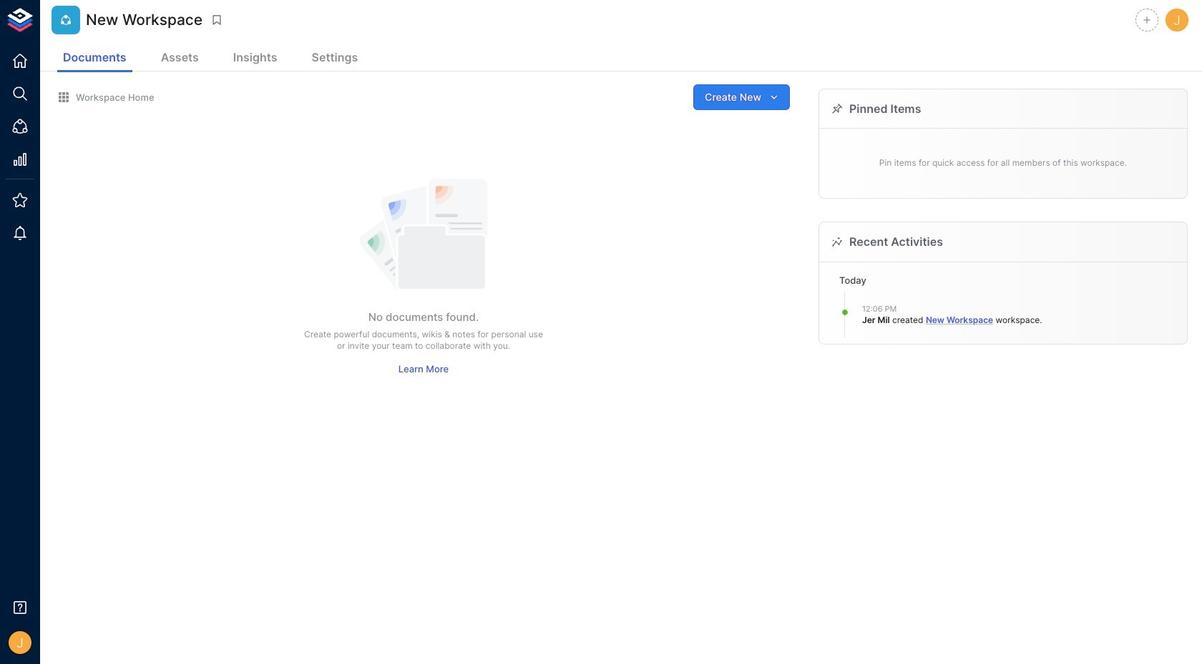 Task type: vqa. For each thing, say whether or not it's contained in the screenshot.
Favorite icon
no



Task type: describe. For each thing, give the bounding box(es) containing it.
bookmark image
[[210, 14, 223, 26]]



